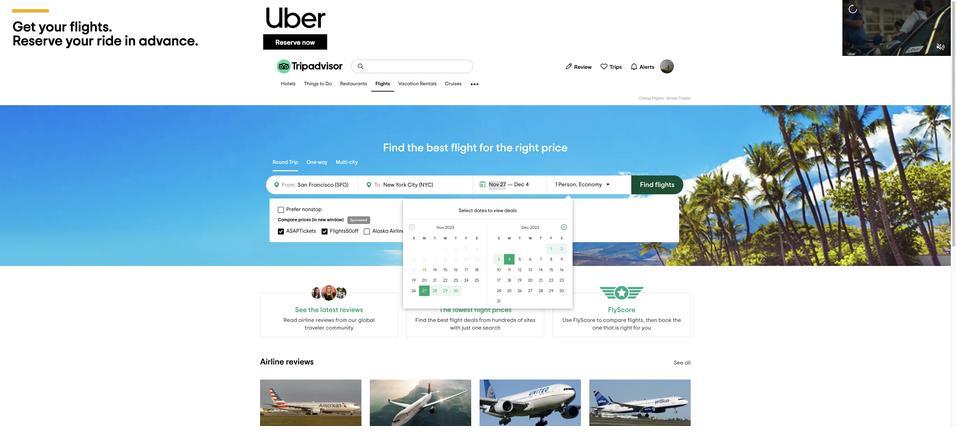 Task type: vqa. For each thing, say whether or not it's contained in the screenshot.
a in "Build a trip in minutes"
no



Task type: describe. For each thing, give the bounding box(es) containing it.
the lowest flight prices
[[439, 307, 512, 314]]

f for dec 2023
[[550, 237, 552, 240]]

cheap
[[639, 96, 651, 100]]

to:
[[374, 182, 382, 188]]

hundreds
[[492, 317, 516, 323]]

1 s from the left
[[413, 237, 415, 240]]

select dates to view deals
[[459, 208, 517, 213]]

2 29 from the left
[[549, 289, 554, 293]]

find flights button
[[631, 175, 683, 194]]

1 horizontal spatial airline
[[667, 96, 678, 100]]

see for see all
[[674, 360, 683, 366]]

things
[[304, 82, 319, 87]]

vacation rentals
[[398, 82, 437, 87]]

flights,
[[628, 317, 645, 323]]

trips
[[610, 64, 622, 70]]

use flyscore to compare flights, then book the one that is right for you
[[563, 317, 681, 331]]

best for for
[[426, 142, 448, 153]]

latest
[[320, 307, 338, 314]]

select for select dates to view deals
[[459, 208, 473, 213]]

prices
[[298, 218, 311, 222]]

with
[[450, 325, 461, 331]]

flight for deals
[[450, 317, 463, 323]]

2023 for nov 2023
[[445, 225, 454, 230]]

dec 2023
[[522, 225, 539, 230]]

1 23 from the left
[[454, 278, 458, 282]]

from inside read airline reviews from our global traveler community
[[336, 317, 347, 323]]

From where? text field
[[296, 180, 354, 190]]

for you
[[633, 325, 651, 331]]

deals for view
[[504, 208, 517, 213]]

-
[[665, 96, 666, 100]]

find for find the best flight deals from hundreds of sites with just one search
[[415, 317, 426, 323]]

for
[[479, 142, 494, 153]]

1 horizontal spatial 17
[[497, 278, 501, 282]]

multi-city
[[336, 160, 358, 165]]

nonstop
[[302, 207, 322, 212]]

nov for nov 27
[[489, 182, 499, 187]]

flight for for
[[451, 142, 477, 153]]

tickets
[[678, 96, 691, 100]]

2 2 from the left
[[561, 247, 563, 251]]

1 horizontal spatial 3
[[498, 257, 500, 261]]

s m t w t f s for nov
[[413, 237, 478, 240]]

the for find the best flight for the right price
[[407, 142, 424, 153]]

that
[[603, 325, 614, 331]]

3 t from the left
[[519, 237, 521, 240]]

2 horizontal spatial reviews
[[340, 307, 363, 314]]

economy
[[579, 182, 602, 187]]

,
[[576, 182, 577, 187]]

ladybug
[[479, 228, 500, 234]]

of
[[518, 317, 523, 323]]

1 19 from the left
[[412, 278, 416, 282]]

things to do link
[[300, 77, 336, 92]]

find the best flight deals from hundreds of sites with just one search
[[415, 317, 536, 331]]

1 horizontal spatial 27
[[500, 182, 506, 187]]

dates
[[474, 208, 487, 213]]

select for select all
[[511, 228, 527, 234]]

2 9 from the left
[[561, 257, 563, 261]]

window)
[[327, 218, 344, 222]]

2 vertical spatial reviews
[[286, 358, 314, 366]]

use
[[563, 317, 572, 323]]

4 s from the left
[[561, 237, 563, 240]]

review link
[[562, 59, 595, 73]]

sites
[[524, 317, 536, 323]]

0 vertical spatial flyscore
[[608, 307, 635, 314]]

0 horizontal spatial flights
[[376, 82, 390, 87]]

dec 4
[[514, 182, 529, 187]]

round
[[273, 160, 288, 165]]

sponsored
[[350, 218, 367, 222]]

alaska airlines
[[372, 228, 407, 234]]

0 horizontal spatial 3
[[465, 247, 467, 251]]

right inside 'use flyscore to compare flights, then book the one that is right for you'
[[620, 325, 632, 331]]

0 horizontal spatial 10
[[464, 257, 468, 261]]

hotels
[[281, 82, 296, 87]]

2 horizontal spatial 1
[[555, 182, 557, 187]]

0 horizontal spatial 11
[[475, 257, 478, 261]]

vacation
[[398, 82, 419, 87]]

2 22 from the left
[[549, 278, 554, 282]]

flights50off
[[330, 228, 358, 234]]

read airline reviews from our global traveler community
[[283, 317, 375, 331]]

person
[[558, 182, 576, 187]]

restaurants
[[340, 82, 367, 87]]

one
[[592, 325, 602, 331]]

1 20 from the left
[[422, 278, 427, 282]]

from:
[[282, 182, 296, 188]]

one-way link
[[307, 155, 328, 171]]

1 vertical spatial 11
[[508, 268, 511, 272]]

traveler community
[[305, 325, 354, 331]]

3 s from the left
[[498, 237, 500, 240]]

1 vertical spatial 18
[[508, 278, 511, 282]]

2 vertical spatial 4
[[508, 257, 510, 261]]

read
[[283, 317, 297, 323]]

4 t from the left
[[540, 237, 542, 240]]

cruises link
[[441, 77, 466, 92]]

one-
[[307, 160, 318, 165]]

things to do
[[304, 82, 332, 87]]

flights
[[655, 181, 675, 188]]

2 14 from the left
[[539, 268, 543, 272]]

compare
[[278, 218, 297, 222]]

1 vertical spatial 24
[[497, 289, 501, 293]]

0 horizontal spatial 18
[[475, 268, 479, 272]]

prefer
[[286, 207, 301, 212]]

nov 27
[[489, 182, 506, 187]]

round trip
[[273, 160, 298, 165]]

the inside 'use flyscore to compare flights, then book the one that is right for you'
[[673, 317, 681, 323]]

to for select dates to view deals
[[488, 208, 493, 213]]

round trip link
[[273, 155, 298, 171]]

find for find the best flight for the right price
[[383, 142, 405, 153]]

do
[[326, 82, 332, 87]]

0 horizontal spatial 27
[[422, 289, 427, 293]]

asaptickets
[[286, 228, 316, 234]]

2 6 from the left
[[529, 257, 532, 261]]

1 vertical spatial 25
[[507, 289, 512, 293]]

1 2 from the left
[[455, 247, 457, 251]]

2 28 from the left
[[539, 289, 543, 293]]

2 horizontal spatial 4
[[526, 182, 529, 187]]

2 15 from the left
[[549, 268, 553, 272]]

1 9 from the left
[[455, 257, 457, 261]]

book
[[658, 317, 672, 323]]

unpublishedflight
[[421, 228, 465, 234]]

1 person , economy
[[555, 182, 602, 187]]

m for dec 2023
[[508, 237, 511, 240]]

lowest
[[453, 307, 473, 314]]

to inside "link"
[[320, 82, 324, 87]]

1 12 from the left
[[412, 268, 416, 272]]

nov 2023
[[437, 225, 454, 230]]

0 vertical spatial 17
[[465, 268, 468, 272]]

advertisement region
[[0, 0, 951, 56]]

is
[[615, 325, 619, 331]]

all for see all
[[685, 360, 691, 366]]

hotels link
[[277, 77, 300, 92]]

alaska
[[372, 228, 389, 234]]



Task type: locate. For each thing, give the bounding box(es) containing it.
best for deals
[[437, 317, 448, 323]]

2 from from the left
[[479, 317, 491, 323]]

0 horizontal spatial 12
[[412, 268, 416, 272]]

best
[[426, 142, 448, 153], [437, 317, 448, 323]]

(in
[[312, 218, 317, 222]]

the
[[439, 307, 451, 314]]

find
[[383, 142, 405, 153], [640, 181, 654, 188], [415, 317, 426, 323]]

prefer nonstop
[[286, 207, 322, 212]]

1 vertical spatial deals
[[464, 317, 478, 323]]

1 2023 from the left
[[445, 225, 454, 230]]

right
[[515, 142, 539, 153], [620, 325, 632, 331]]

to
[[320, 82, 324, 87], [488, 208, 493, 213], [597, 317, 602, 323]]

deals for flight
[[464, 317, 478, 323]]

0 vertical spatial 4
[[526, 182, 529, 187]]

1 horizontal spatial 7
[[540, 257, 542, 261]]

0 vertical spatial select
[[459, 208, 473, 213]]

see for see the latest reviews
[[295, 307, 307, 314]]

from up one search
[[479, 317, 491, 323]]

2 m from the left
[[508, 237, 511, 240]]

flight inside find the best flight deals from hundreds of sites with just one search
[[450, 317, 463, 323]]

2 13 from the left
[[529, 268, 532, 272]]

1 13 from the left
[[423, 268, 426, 272]]

flyscore inside 'use flyscore to compare flights, then book the one that is right for you'
[[573, 317, 595, 323]]

0 horizontal spatial 16
[[454, 268, 458, 272]]

the inside find the best flight deals from hundreds of sites with just one search
[[428, 317, 436, 323]]

1 t from the left
[[434, 237, 436, 240]]

2023 for dec 2023
[[530, 225, 539, 230]]

1 21 from the left
[[433, 278, 437, 282]]

6
[[423, 257, 426, 261], [529, 257, 532, 261]]

flights link
[[371, 77, 394, 92]]

flyscore
[[608, 307, 635, 314], [573, 317, 595, 323]]

multi-
[[336, 160, 349, 165]]

to up one
[[597, 317, 602, 323]]

new
[[318, 218, 326, 222]]

1 horizontal spatial 21
[[539, 278, 543, 282]]

1 vertical spatial dec
[[522, 225, 529, 230]]

1 horizontal spatial 16
[[560, 268, 564, 272]]

1 from from the left
[[336, 317, 347, 323]]

1 horizontal spatial 18
[[508, 278, 511, 282]]

0 horizontal spatial 5
[[413, 257, 415, 261]]

m for nov 2023
[[423, 237, 426, 240]]

trips link
[[597, 59, 625, 73]]

1 horizontal spatial 2023
[[530, 225, 539, 230]]

see the latest reviews
[[295, 307, 363, 314]]

1 14 from the left
[[433, 268, 437, 272]]

0 horizontal spatial airline
[[260, 358, 284, 366]]

flyscore up one
[[573, 317, 595, 323]]

just
[[462, 325, 471, 331]]

0 horizontal spatial 8
[[444, 257, 446, 261]]

0 horizontal spatial 22
[[443, 278, 448, 282]]

25 up flight prices
[[507, 289, 512, 293]]

1 vertical spatial 10
[[497, 268, 501, 272]]

way
[[318, 160, 328, 165]]

1 horizontal spatial 11
[[508, 268, 511, 272]]

0 horizontal spatial find
[[383, 142, 405, 153]]

2 horizontal spatial to
[[597, 317, 602, 323]]

0 vertical spatial reviews
[[340, 307, 363, 314]]

To where? text field
[[382, 180, 446, 189]]

0 horizontal spatial 26
[[412, 289, 416, 293]]

1 horizontal spatial 23
[[560, 278, 564, 282]]

0 horizontal spatial 1
[[445, 247, 446, 251]]

best inside find the best flight deals from hundreds of sites with just one search
[[437, 317, 448, 323]]

1 horizontal spatial m
[[508, 237, 511, 240]]

2 7 from the left
[[540, 257, 542, 261]]

s m t w t f s
[[413, 237, 478, 240], [498, 237, 563, 240]]

search image
[[357, 63, 364, 70]]

0 horizontal spatial 2023
[[445, 225, 454, 230]]

0 horizontal spatial 15
[[443, 268, 447, 272]]

city
[[349, 160, 358, 165]]

6 down select all
[[529, 257, 532, 261]]

0 vertical spatial flights
[[376, 82, 390, 87]]

flight left for
[[451, 142, 477, 153]]

1 vertical spatial flights
[[652, 96, 664, 100]]

1 vertical spatial 4
[[476, 247, 478, 251]]

1 vertical spatial all
[[685, 360, 691, 366]]

0 horizontal spatial 25
[[475, 278, 479, 282]]

0 vertical spatial right
[[515, 142, 539, 153]]

1 horizontal spatial flights
[[652, 96, 664, 100]]

2 f from the left
[[550, 237, 552, 240]]

1 horizontal spatial 1
[[551, 247, 552, 251]]

w
[[444, 237, 447, 240], [529, 237, 532, 240]]

1 horizontal spatial reviews
[[316, 317, 334, 323]]

cruises
[[445, 82, 462, 87]]

21
[[433, 278, 437, 282], [539, 278, 543, 282]]

find inside find the best flight deals from hundreds of sites with just one search
[[415, 317, 426, 323]]

1 horizontal spatial see
[[674, 360, 683, 366]]

0 vertical spatial see
[[295, 307, 307, 314]]

30 up lowest
[[453, 289, 458, 293]]

6 down unpublishedflight
[[423, 257, 426, 261]]

w down select all
[[529, 237, 532, 240]]

profile picture image
[[660, 59, 674, 73]]

m
[[423, 237, 426, 240], [508, 237, 511, 240]]

flights left -
[[652, 96, 664, 100]]

0 vertical spatial nov
[[489, 182, 499, 187]]

0 horizontal spatial 17
[[465, 268, 468, 272]]

26
[[412, 289, 416, 293], [518, 289, 522, 293]]

2 5 from the left
[[519, 257, 521, 261]]

0 horizontal spatial 14
[[433, 268, 437, 272]]

deals
[[504, 208, 517, 213], [464, 317, 478, 323]]

1 horizontal spatial nov
[[489, 182, 499, 187]]

our
[[348, 317, 357, 323]]

2 16 from the left
[[560, 268, 564, 272]]

17
[[465, 268, 468, 272], [497, 278, 501, 282]]

24 up lowest
[[464, 278, 468, 282]]

2 21 from the left
[[539, 278, 543, 282]]

3
[[465, 247, 467, 251], [498, 257, 500, 261]]

18
[[475, 268, 479, 272], [508, 278, 511, 282]]

15
[[443, 268, 447, 272], [549, 268, 553, 272]]

1 16 from the left
[[454, 268, 458, 272]]

1 horizontal spatial 29
[[549, 289, 554, 293]]

2 8 from the left
[[550, 257, 552, 261]]

19
[[412, 278, 416, 282], [518, 278, 522, 282]]

0 horizontal spatial deals
[[464, 317, 478, 323]]

0 vertical spatial 24
[[464, 278, 468, 282]]

airline reviews
[[260, 358, 314, 366]]

0 horizontal spatial m
[[423, 237, 426, 240]]

1 horizontal spatial right
[[620, 325, 632, 331]]

1 30 from the left
[[453, 289, 458, 293]]

1 horizontal spatial 2
[[561, 247, 563, 251]]

1 15 from the left
[[443, 268, 447, 272]]

w for nov
[[444, 237, 447, 240]]

global
[[358, 317, 375, 323]]

deals right "view"
[[504, 208, 517, 213]]

dec for dec 2023
[[522, 225, 529, 230]]

1 horizontal spatial s m t w t f s
[[498, 237, 563, 240]]

1 7 from the left
[[434, 257, 436, 261]]

from left our
[[336, 317, 347, 323]]

s m t w t f s down select all
[[498, 237, 563, 240]]

29
[[443, 289, 448, 293], [549, 289, 554, 293]]

5
[[413, 257, 415, 261], [519, 257, 521, 261]]

27
[[500, 182, 506, 187], [422, 289, 427, 293], [528, 289, 532, 293]]

one-way
[[307, 160, 328, 165]]

1 28 from the left
[[433, 289, 437, 293]]

0 horizontal spatial 6
[[423, 257, 426, 261]]

1 f from the left
[[465, 237, 467, 240]]

0 horizontal spatial 2
[[455, 247, 457, 251]]

right right is
[[620, 325, 632, 331]]

1 vertical spatial to
[[488, 208, 493, 213]]

then
[[646, 317, 657, 323]]

0 horizontal spatial 9
[[455, 257, 457, 261]]

0 horizontal spatial select
[[459, 208, 473, 213]]

2 23 from the left
[[560, 278, 564, 282]]

review
[[574, 64, 592, 70]]

rentals
[[420, 82, 437, 87]]

compare prices (in new window)
[[278, 218, 344, 222]]

0 vertical spatial dec
[[514, 182, 524, 187]]

1 horizontal spatial 24
[[497, 289, 501, 293]]

flight prices
[[474, 307, 512, 314]]

31
[[497, 299, 501, 303]]

2 horizontal spatial 27
[[528, 289, 532, 293]]

0 horizontal spatial to
[[320, 82, 324, 87]]

trip
[[289, 160, 298, 165]]

0 horizontal spatial right
[[515, 142, 539, 153]]

from inside find the best flight deals from hundreds of sites with just one search
[[479, 317, 491, 323]]

flight up with
[[450, 317, 463, 323]]

0 horizontal spatial see
[[295, 307, 307, 314]]

flyscore up compare
[[608, 307, 635, 314]]

1 vertical spatial reviews
[[316, 317, 334, 323]]

1 horizontal spatial 20
[[528, 278, 533, 282]]

find inside button
[[640, 181, 654, 188]]

1 vertical spatial 3
[[498, 257, 500, 261]]

2 19 from the left
[[518, 278, 522, 282]]

0 horizontal spatial 24
[[464, 278, 468, 282]]

from
[[336, 317, 347, 323], [479, 317, 491, 323]]

the for find the best flight deals from hundreds of sites with just one search
[[428, 317, 436, 323]]

2 vertical spatial to
[[597, 317, 602, 323]]

0 horizontal spatial 29
[[443, 289, 448, 293]]

1 horizontal spatial f
[[550, 237, 552, 240]]

s m t w t f s down unpublishedflight
[[413, 237, 478, 240]]

select down include nearby airports
[[511, 228, 527, 234]]

nearby
[[506, 207, 523, 212]]

1 5 from the left
[[413, 257, 415, 261]]

1 horizontal spatial 10
[[497, 268, 501, 272]]

9
[[455, 257, 457, 261], [561, 257, 563, 261]]

nov for nov 2023
[[437, 225, 444, 230]]

0 horizontal spatial 21
[[433, 278, 437, 282]]

s m t w t f s for dec
[[498, 237, 563, 240]]

m down unpublishedflight
[[423, 237, 426, 240]]

1 w from the left
[[444, 237, 447, 240]]

0 horizontal spatial 23
[[454, 278, 458, 282]]

tripadvisor image
[[277, 59, 343, 73]]

view
[[494, 208, 503, 213]]

23
[[454, 278, 458, 282], [560, 278, 564, 282]]

f for nov 2023
[[465, 237, 467, 240]]

0 vertical spatial deals
[[504, 208, 517, 213]]

1 horizontal spatial 5
[[519, 257, 521, 261]]

to for use flyscore to compare flights, then book the one that is right for you
[[597, 317, 602, 323]]

0 horizontal spatial from
[[336, 317, 347, 323]]

airline reviews link
[[260, 358, 314, 366]]

select left dates
[[459, 208, 473, 213]]

restaurants link
[[336, 77, 371, 92]]

30
[[453, 289, 458, 293], [559, 289, 564, 293]]

0 vertical spatial 25
[[475, 278, 479, 282]]

one search
[[472, 325, 501, 331]]

airline
[[667, 96, 678, 100], [260, 358, 284, 366]]

deals inside find the best flight deals from hundreds of sites with just one search
[[464, 317, 478, 323]]

include
[[487, 207, 505, 212]]

2 w from the left
[[529, 237, 532, 240]]

2 30 from the left
[[559, 289, 564, 293]]

2 t from the left
[[455, 237, 457, 240]]

all
[[528, 228, 535, 234], [685, 360, 691, 366]]

all for select all
[[528, 228, 535, 234]]

0 horizontal spatial 20
[[422, 278, 427, 282]]

see all
[[674, 360, 691, 366]]

dec down 'airports'
[[522, 225, 529, 230]]

airline
[[298, 317, 314, 323]]

w down unpublishedflight
[[444, 237, 447, 240]]

2 20 from the left
[[528, 278, 533, 282]]

2 26 from the left
[[518, 289, 522, 293]]

airlines
[[390, 228, 407, 234]]

m down nearby
[[508, 237, 511, 240]]

right left price
[[515, 142, 539, 153]]

1 s m t w t f s from the left
[[413, 237, 478, 240]]

to left do
[[320, 82, 324, 87]]

find flights
[[640, 181, 675, 188]]

1 horizontal spatial 25
[[507, 289, 512, 293]]

find for find flights
[[640, 181, 654, 188]]

vacation rentals link
[[394, 77, 441, 92]]

price
[[541, 142, 568, 153]]

alerts
[[640, 64, 654, 70]]

find the best flight for the right price
[[383, 142, 568, 153]]

1 vertical spatial airline
[[260, 358, 284, 366]]

1 8 from the left
[[444, 257, 446, 261]]

2 vertical spatial find
[[415, 317, 426, 323]]

1 horizontal spatial 22
[[549, 278, 554, 282]]

0 horizontal spatial flyscore
[[573, 317, 595, 323]]

25 up the lowest flight prices
[[475, 278, 479, 282]]

24 up 31
[[497, 289, 501, 293]]

include nearby airports
[[487, 207, 543, 212]]

2 s from the left
[[476, 237, 478, 240]]

the for see the latest reviews
[[308, 307, 319, 314]]

multi-city link
[[336, 155, 358, 171]]

flights left "vacation"
[[376, 82, 390, 87]]

None search field
[[352, 60, 473, 73]]

reviews inside read airline reviews from our global traveler community
[[316, 317, 334, 323]]

0 horizontal spatial w
[[444, 237, 447, 240]]

see all link
[[674, 360, 691, 366]]

1 horizontal spatial find
[[415, 317, 426, 323]]

cheap flights - airline tickets
[[639, 96, 691, 100]]

1 horizontal spatial from
[[479, 317, 491, 323]]

0 vertical spatial 11
[[475, 257, 478, 261]]

30 up use
[[559, 289, 564, 293]]

2 2023 from the left
[[530, 225, 539, 230]]

1 m from the left
[[423, 237, 426, 240]]

1 vertical spatial find
[[640, 181, 654, 188]]

dec right nov 27 on the top right of the page
[[514, 182, 524, 187]]

0 horizontal spatial nov
[[437, 225, 444, 230]]

2 s m t w t f s from the left
[[498, 237, 563, 240]]

select all
[[511, 228, 535, 234]]

1 29 from the left
[[443, 289, 448, 293]]

w for dec
[[529, 237, 532, 240]]

to inside 'use flyscore to compare flights, then book the one that is right for you'
[[597, 317, 602, 323]]

to left "view"
[[488, 208, 493, 213]]

1 22 from the left
[[443, 278, 448, 282]]

2 12 from the left
[[518, 268, 522, 272]]

1 26 from the left
[[412, 289, 416, 293]]

alerts link
[[627, 59, 657, 73]]

flight
[[451, 142, 477, 153], [450, 317, 463, 323]]

dec for dec 4
[[514, 182, 524, 187]]

0 horizontal spatial 7
[[434, 257, 436, 261]]

t
[[434, 237, 436, 240], [455, 237, 457, 240], [519, 237, 521, 240], [540, 237, 542, 240]]

0 vertical spatial to
[[320, 82, 324, 87]]

compare
[[603, 317, 626, 323]]

0 vertical spatial flight
[[451, 142, 477, 153]]

1 horizontal spatial 12
[[518, 268, 522, 272]]

deals up just
[[464, 317, 478, 323]]

1 6 from the left
[[423, 257, 426, 261]]

0 horizontal spatial reviews
[[286, 358, 314, 366]]



